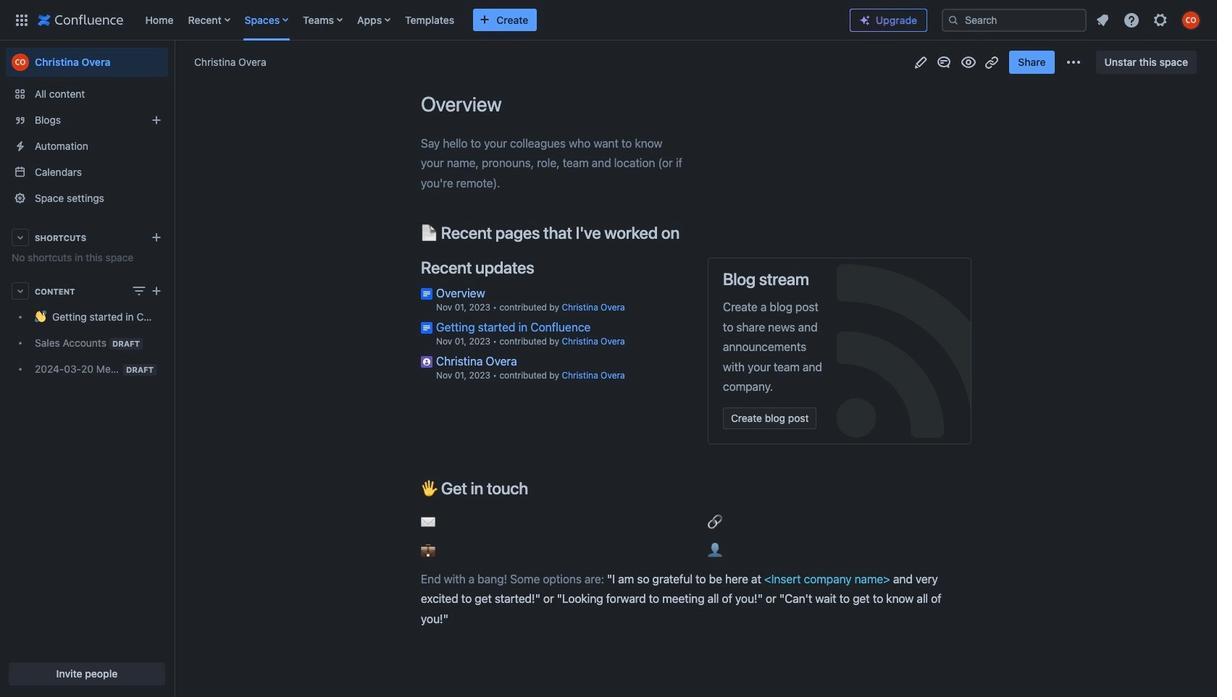 Task type: describe. For each thing, give the bounding box(es) containing it.
global element
[[9, 0, 839, 40]]

1 horizontal spatial copy image
[[678, 224, 696, 242]]

premium image
[[860, 14, 871, 26]]

notification icon image
[[1094, 11, 1112, 29]]

collapse sidebar image
[[158, 48, 190, 77]]

1 vertical spatial copy image
[[527, 480, 544, 497]]

list for appswitcher icon
[[138, 0, 839, 40]]

edit this page image
[[913, 53, 930, 71]]

create image
[[148, 283, 165, 300]]



Task type: vqa. For each thing, say whether or not it's contained in the screenshot.
first 'Cloud Fortified app badge' image from the right
no



Task type: locate. For each thing, give the bounding box(es) containing it.
add shortcut image
[[148, 229, 165, 246]]

change view image
[[130, 283, 148, 300]]

Search field
[[942, 8, 1087, 32]]

help icon image
[[1123, 11, 1141, 29]]

copy image
[[678, 224, 696, 242], [527, 480, 544, 497]]

appswitcher icon image
[[13, 11, 30, 29]]

0 horizontal spatial list
[[138, 0, 839, 40]]

list for the premium image at the right top of the page
[[1090, 7, 1209, 33]]

search image
[[948, 14, 960, 26]]

1 horizontal spatial list
[[1090, 7, 1209, 33]]

banner
[[0, 0, 1218, 43]]

0 horizontal spatial copy image
[[527, 480, 544, 497]]

tree inside the space element
[[6, 304, 168, 383]]

confluence image
[[38, 11, 124, 29], [38, 11, 124, 29]]

start watching image
[[961, 53, 978, 71]]

create a blog image
[[148, 112, 165, 129]]

tree
[[6, 304, 168, 383]]

0 vertical spatial copy image
[[678, 224, 696, 242]]

None search field
[[942, 8, 1087, 32]]

copy link image
[[984, 53, 1001, 71]]

space element
[[0, 41, 174, 698]]

list
[[138, 0, 839, 40], [1090, 7, 1209, 33]]

settings icon image
[[1152, 11, 1170, 29]]

more actions image
[[1065, 53, 1083, 71]]



